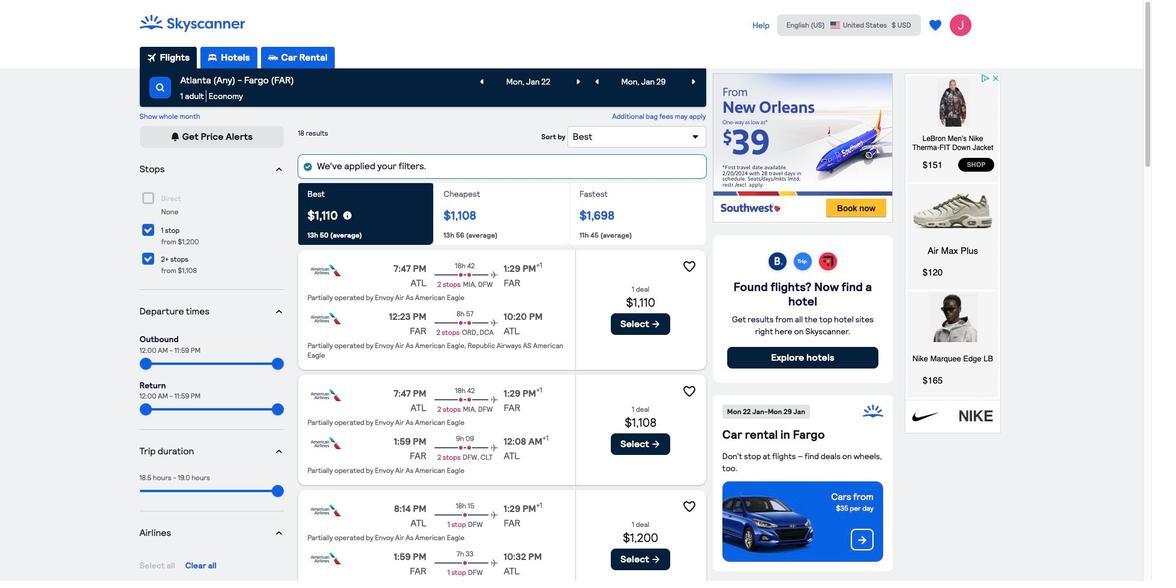 Task type: describe. For each thing, give the bounding box(es) containing it.
hotels.com element
[[816, 250, 841, 275]]

save flight from atlanta to fargo image for fourth the american airlines image from the bottom
[[682, 384, 697, 399]]

us image
[[830, 21, 841, 29]]

1 advertisement element from the left
[[713, 73, 893, 223]]

Monday, January 29, 2024 text field
[[605, 71, 683, 92]]

5 american airlines image from the top
[[308, 502, 344, 520]]

4 american airlines image from the top
[[308, 435, 344, 453]]

0 horizontal spatial rtl support__mdkxy image
[[155, 83, 165, 92]]

flipped__yjyym image
[[274, 307, 284, 316]]

3 flipped__yjyym image from the top
[[274, 528, 284, 538]]

booking.com image
[[765, 250, 790, 275]]

rtl support__ywe2m image for fourth the american airlines image from the bottom
[[652, 440, 661, 449]]

booking.com element
[[765, 250, 790, 275]]

rtl support__mdkxy image for "monday, january 22, 2024" text field
[[574, 77, 583, 86]]

account image
[[950, 14, 972, 36]]

1 stop checkbox
[[142, 224, 154, 236]]

learn more image
[[343, 210, 352, 220]]

rtl support__ywe2m image for 1st the american airlines image from the top of the page
[[652, 319, 661, 329]]

2 flipped__yjyym image from the top
[[274, 447, 284, 456]]

save flight from atlanta to fargo image for 5th the american airlines image from the top of the page
[[682, 500, 697, 514]]

Direct checkbox
[[142, 192, 154, 204]]

trip.com element
[[790, 250, 816, 275]]

6 american airlines image from the top
[[308, 550, 344, 568]]

1 american airlines image from the top
[[308, 262, 344, 280]]



Task type: locate. For each thing, give the bounding box(es) containing it.
flipped__yjyym image
[[274, 164, 284, 174], [274, 447, 284, 456], [274, 528, 284, 538]]

trip.com image
[[790, 250, 816, 275]]

3 save flight from atlanta to fargo image from the top
[[682, 500, 697, 514]]

car rental in fargo image
[[723, 489, 817, 559]]

1 horizontal spatial rtl support__mdkxy image
[[574, 77, 583, 86]]

2 advertisement element from the left
[[905, 73, 1001, 433]]

rtl support__mdkxy image
[[477, 77, 487, 86], [592, 77, 602, 86]]

0 horizontal spatial rtl support__mdkxy image
[[477, 77, 487, 86]]

hotels.com image
[[816, 250, 841, 275]]

0 vertical spatial flipped__yjyym image
[[274, 164, 284, 174]]

rtl support__mdkxy image for "monday, january 22, 2024" text field
[[477, 77, 487, 86]]

0 vertical spatial save flight from atlanta to fargo image
[[682, 259, 697, 274]]

0 horizontal spatial advertisement element
[[713, 73, 893, 223]]

1 horizontal spatial advertisement element
[[905, 73, 1001, 433]]

None field
[[140, 68, 706, 107]]

rtl support__mdkxy image
[[574, 77, 583, 86], [689, 77, 699, 86], [155, 83, 165, 92]]

rtl support__mdkxy image right "monday, january 22, 2024" text field
[[574, 77, 583, 86]]

2 rtl support__mdkxy image from the left
[[592, 77, 602, 86]]

rtl support__mdkxy image for monday, january 29, 2024 text box
[[689, 77, 699, 86]]

rtl support__mdkxy image left monday, january 29, 2024 text box
[[592, 77, 602, 86]]

rtl support__mdkxy image left "monday, january 22, 2024" text field
[[477, 77, 487, 86]]

1 rtl support__mdkxy image from the left
[[477, 77, 487, 86]]

2 vertical spatial save flight from atlanta to fargo image
[[682, 500, 697, 514]]

rtl support__ywe2m image for 5th the american airlines image from the top of the page
[[652, 555, 661, 564]]

rtl support__mdkxy image for monday, january 29, 2024 text box
[[592, 77, 602, 86]]

slider
[[140, 358, 152, 370], [272, 358, 284, 370], [140, 404, 152, 416], [272, 404, 284, 416], [272, 485, 284, 497]]

rtl support__mdkxy image down the active__n2u0z icon
[[155, 83, 165, 92]]

rtl support__ywe2m image
[[170, 132, 180, 142], [652, 319, 661, 329], [652, 440, 661, 449], [652, 555, 661, 564]]

active__n2u0z image
[[147, 53, 156, 62]]

american airlines image
[[308, 262, 344, 280], [308, 310, 344, 328], [308, 387, 344, 405], [308, 435, 344, 453], [308, 502, 344, 520], [308, 550, 344, 568]]

3 american airlines image from the top
[[308, 387, 344, 405]]

2 save flight from atlanta to fargo image from the top
[[682, 384, 697, 399]]

1 horizontal spatial rtl support__mdkxy image
[[592, 77, 602, 86]]

2 american airlines image from the top
[[308, 310, 344, 328]]

1 flipped__yjyym image from the top
[[274, 164, 284, 174]]

save flight from atlanta to fargo image
[[682, 259, 697, 274], [682, 384, 697, 399], [682, 500, 697, 514]]

save flight from atlanta to fargo image for 1st the american airlines image from the top of the page
[[682, 259, 697, 274]]

rtl support__mdkxy image right monday, january 29, 2024 text box
[[689, 77, 699, 86]]

2 horizontal spatial rtl support__mdkxy image
[[689, 77, 699, 86]]

1 vertical spatial save flight from atlanta to fargo image
[[682, 384, 697, 399]]

1 vertical spatial flipped__yjyym image
[[274, 447, 284, 456]]

desktop__njgyo image
[[208, 53, 217, 62]]

rtl support__zwuwn image
[[857, 535, 868, 546]]

2+ stops checkbox
[[142, 253, 154, 265]]

1 save flight from atlanta to fargo image from the top
[[682, 259, 697, 274]]

Monday, January 22, 2024 text field
[[489, 71, 568, 92]]

2 vertical spatial flipped__yjyym image
[[274, 528, 284, 538]]

desktop__njgyo image
[[268, 53, 278, 62]]

advertisement element
[[713, 73, 893, 223], [905, 73, 1001, 433]]



Task type: vqa. For each thing, say whether or not it's contained in the screenshot.
January grid's Thursday cell
no



